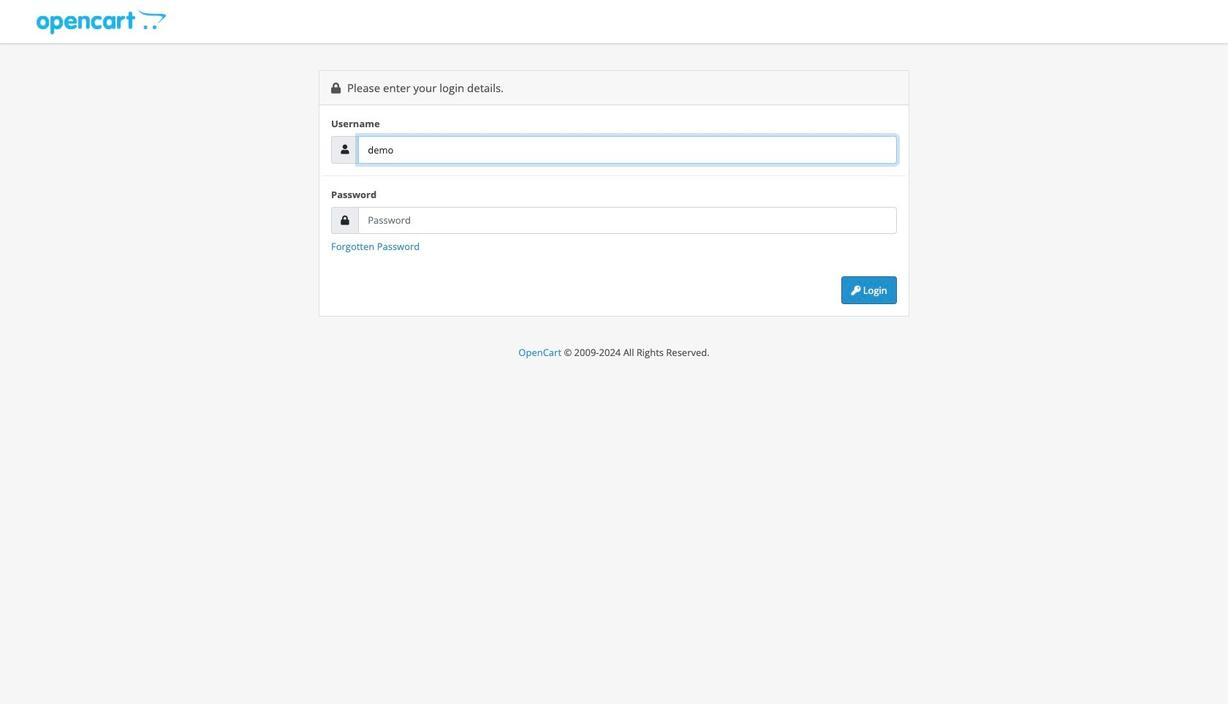 Task type: locate. For each thing, give the bounding box(es) containing it.
1 vertical spatial lock image
[[341, 216, 349, 225]]

Username text field
[[358, 136, 897, 164]]

lock image
[[331, 82, 341, 93], [341, 216, 349, 225]]

opencart image
[[35, 8, 166, 35]]

0 vertical spatial lock image
[[331, 82, 341, 93]]

user image
[[341, 145, 349, 155]]



Task type: describe. For each thing, give the bounding box(es) containing it.
Password password field
[[358, 207, 897, 234]]

key image
[[852, 286, 861, 295]]



Task type: vqa. For each thing, say whether or not it's contained in the screenshot.
left And
no



